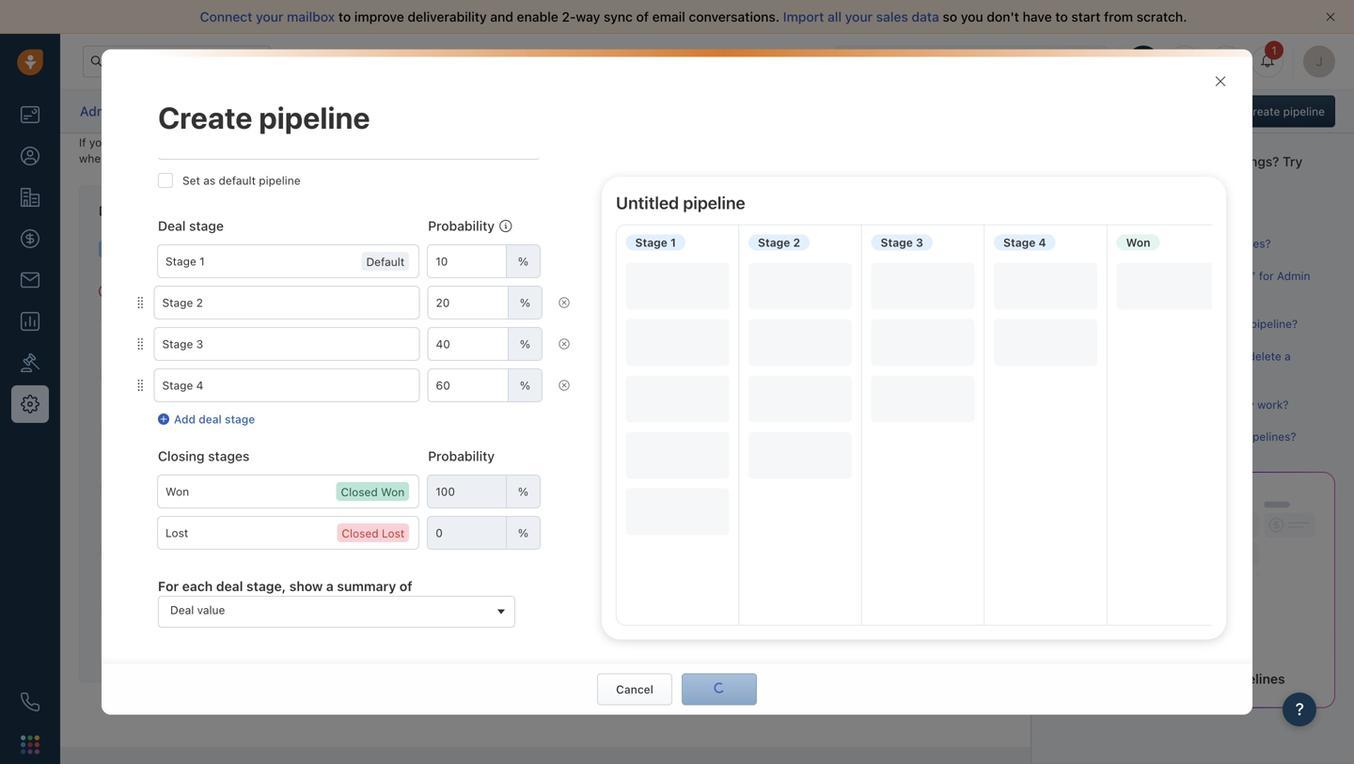 Task type: vqa. For each thing, say whether or not it's contained in the screenshot.
top days
yes



Task type: describe. For each thing, give the bounding box(es) containing it.
has
[[166, 136, 185, 149]]

discovery probability : 40%
[[114, 449, 204, 481]]

what are stale deals? how do they work?
[[1070, 398, 1290, 412]]

configuring
[[1118, 154, 1189, 169]]

also
[[925, 136, 947, 149]]

deals?
[[1150, 398, 1185, 412]]

settings
[[123, 103, 174, 119]]

stale.
[[198, 152, 227, 165]]

more
[[263, 152, 290, 165]]

: for negotiation
[[173, 584, 176, 597]]

0 horizontal spatial for
[[455, 136, 470, 149]]

0 horizontal spatial create
[[158, 100, 253, 135]]

import all your sales data link
[[784, 9, 943, 24]]

phone image
[[21, 693, 40, 712]]

untitled
[[616, 193, 679, 213]]

go inside 'if your business has multiple sales processes, create custom pipelines for each process. you can have unique deal stages, set probabilities for each stage, and also specify when deals should go stale.'
[[181, 152, 195, 165]]

0 horizontal spatial create pipeline
[[158, 100, 370, 135]]

explore
[[1010, 55, 1051, 68]]

2 horizontal spatial each
[[837, 136, 863, 149]]

what for what happens to deals when you delete a pipeline or downgrade plans?
[[1070, 350, 1098, 363]]

have inside 'if your business has multiple sales processes, create custom pipelines for each process. you can have unique deal stages, set probabilities for each stage, and also specify when deals should go stale.'
[[596, 136, 621, 149]]

1 vertical spatial set
[[1151, 318, 1168, 331]]

1 vertical spatial multiple
[[1121, 205, 1163, 218]]

trial
[[877, 55, 896, 67]]

deal value
[[170, 604, 225, 617]]

you inside what happens to deals when you delete a pipeline or downgrade plans?
[[1227, 350, 1246, 363]]

set inside 'if your business has multiple sales processes, create custom pipelines for each process. you can have unique deal stages, set probabilities for each stage, and also specify when deals should go stale.'
[[731, 136, 747, 149]]

these
[[1051, 172, 1086, 188]]

closed won
[[341, 486, 405, 499]]

lost
[[382, 528, 405, 541]]

"default"
[[1210, 269, 1257, 283]]

2 vertical spatial multiple
[[1147, 237, 1190, 250]]

0 vertical spatial as
[[203, 174, 216, 187]]

2 horizontal spatial of
[[1174, 672, 1187, 687]]

stage for stage 4
[[1004, 236, 1036, 249]]

how left do
[[1188, 398, 1212, 412]]

probability inside discovery probability : 40%
[[114, 468, 170, 481]]

how for set
[[1070, 431, 1093, 444]]

container_wx8msf4aqz5i3rn1 image for 1st % button from the top
[[135, 298, 145, 309]]

how to set up and use weighted pipelines?
[[1070, 431, 1297, 444]]

add
[[174, 413, 196, 426]]

process.
[[502, 136, 548, 149]]

1 horizontal spatial have
[[1023, 9, 1053, 24]]

stages
[[208, 449, 250, 465]]

1 horizontal spatial each
[[473, 136, 499, 149]]

2 vertical spatial set
[[1110, 431, 1127, 444]]

close image
[[1327, 12, 1336, 22]]

0 horizontal spatial go
[[144, 283, 157, 296]]

happens
[[1101, 350, 1147, 363]]

custom
[[362, 136, 401, 149]]

settings?
[[1223, 154, 1280, 169]]

they
[[1232, 398, 1255, 412]]

how to mark a pipeline as "default" for admin activities? link
[[1070, 269, 1311, 299]]

learn more link
[[230, 152, 290, 165]]

0 vertical spatial and
[[491, 9, 514, 24]]

tour inside button
[[1221, 643, 1242, 656]]

1 horizontal spatial 1
[[1272, 44, 1278, 57]]

ends
[[898, 55, 922, 67]]

their
[[1171, 318, 1195, 331]]

stage for stage 3
[[881, 236, 913, 249]]

1 link
[[1252, 41, 1284, 78]]

are for stale
[[1101, 398, 1118, 412]]

0 vertical spatial pipelines?
[[1192, 205, 1245, 218]]

in
[[925, 55, 934, 67]]

21
[[937, 55, 948, 67]]

mailbox
[[287, 9, 335, 24]]

to inside how to mark a pipeline as "default" for admin activities?
[[1097, 269, 1107, 283]]

4 : from the top
[[173, 526, 176, 539]]

email
[[653, 9, 686, 24]]

interactive tour button
[[1136, 638, 1251, 661]]

use
[[1170, 431, 1189, 444]]

how for create
[[1070, 237, 1093, 250]]

0 vertical spatial default
[[219, 174, 256, 187]]

freshworks switcher image
[[21, 736, 40, 755]]

should
[[142, 152, 178, 165]]

deal for deal stage
[[158, 218, 186, 234]]

1 % button from the top
[[135, 287, 578, 319]]

stale for deals?
[[1121, 398, 1146, 412]]

closed lost
[[342, 528, 405, 541]]

closing stages
[[158, 449, 250, 465]]

how for mark
[[1070, 269, 1093, 283]]

stage for stage 1
[[636, 236, 668, 249]]

sync
[[604, 9, 633, 24]]

qualification
[[114, 390, 190, 406]]

cancel
[[616, 684, 654, 697]]

deal go stale after 30 days
[[117, 283, 259, 296]]

0 vertical spatial pipelines
[[213, 102, 269, 118]]

probabilities
[[750, 136, 816, 149]]

2 horizontal spatial and
[[1147, 431, 1167, 444]]

default for default
[[366, 256, 405, 269]]

cancel button
[[597, 674, 673, 706]]

create pipeline link
[[434, 187, 767, 674]]

deal inside 'if your business has multiple sales processes, create custom pipelines for each process. you can have unique deal stages, set probabilities for each stage, and also specify when deals should go stale.'
[[663, 136, 686, 149]]

stage for stage 2
[[758, 236, 791, 249]]

probability : 60%
[[114, 526, 204, 539]]

for inside how to mark a pipeline as "default" for admin activities?
[[1260, 269, 1275, 283]]

deals inside 'if your business has multiple sales processes, create custom pipelines for each process. you can have unique deal stages, set probabilities for each stage, and also specify when deals should go stale.'
[[111, 152, 139, 165]]

1 vertical spatial as
[[146, 242, 158, 256]]

default pipeline
[[99, 203, 196, 219]]

deal up how to create multiple deal pipelines?
[[1166, 205, 1189, 218]]

0 horizontal spatial stage,
[[247, 579, 286, 595]]

a right the take
[[1134, 672, 1141, 687]]

discovery
[[114, 449, 174, 464]]

0 horizontal spatial admin
[[80, 103, 119, 119]]

deal value button
[[158, 597, 516, 629]]

and inside 'if your business has multiple sales processes, create custom pipelines for each process. you can have unique deal stages, set probabilities for each stage, and also specify when deals should go stale.'
[[902, 136, 922, 149]]

your inside 'if your business has multiple sales processes, create custom pipelines for each process. you can have unique deal stages, set probabilities for each stage, and also specify when deals should go stale.'
[[89, 136, 113, 149]]

negotiation probability : 80%
[[114, 565, 204, 597]]

1 vertical spatial won
[[381, 486, 405, 499]]

import
[[784, 9, 825, 24]]

deal for deal go stale after 30 days
[[117, 283, 140, 296]]

what happens to deals when you delete a pipeline or downgrade plans? link
[[1070, 350, 1292, 379]]

1 horizontal spatial sales
[[877, 9, 909, 24]]

1 vertical spatial default
[[161, 242, 198, 256]]

when inside what happens to deals when you delete a pipeline or downgrade plans?
[[1195, 350, 1224, 363]]

value
[[197, 604, 225, 617]]

a right the show
[[326, 579, 334, 595]]

resources:
[[1089, 172, 1155, 188]]

pipeline inside button
[[1284, 105, 1326, 118]]

your trial ends in 21 days
[[851, 55, 974, 67]]

you
[[551, 136, 570, 149]]

what happens to deals when you delete a pipeline or downgrade plans?
[[1070, 350, 1292, 379]]

unique
[[624, 136, 660, 149]]

1 vertical spatial pipelines?
[[1218, 237, 1272, 250]]

can inside 'if your business has multiple sales processes, create custom pipelines for each process. you can have unique deal stages, set probabilities for each stage, and also specify when deals should go stale.'
[[574, 136, 593, 149]]

how to mark a pipeline as "default" for admin activities?
[[1070, 269, 1311, 299]]

closed for closed won
[[341, 486, 378, 499]]

mark
[[1110, 269, 1137, 283]]

pipeline inside how to mark a pipeline as "default" for admin activities?
[[1150, 269, 1191, 283]]

interactive tour
[[1161, 643, 1242, 656]]

0 vertical spatial set as default pipeline
[[183, 174, 301, 187]]

1 horizontal spatial of
[[637, 9, 649, 24]]

1 horizontal spatial create
[[566, 465, 596, 476]]

qualification probability : 30%
[[114, 390, 203, 422]]

scratch.
[[1137, 9, 1188, 24]]

so
[[943, 9, 958, 24]]

default for default pipeline
[[99, 203, 144, 219]]

deal for deal value
[[170, 604, 194, 617]]

3 % button from the top
[[135, 370, 578, 402]]



Task type: locate. For each thing, give the bounding box(es) containing it.
1 vertical spatial pipelines
[[1228, 672, 1286, 687]]

create up mark in the top right of the page
[[1110, 237, 1144, 250]]

2 what from the top
[[1070, 350, 1098, 363]]

: inside discovery probability : 40%
[[173, 468, 176, 481]]

1 vertical spatial go
[[144, 283, 157, 296]]

60%
[[179, 526, 204, 539]]

1 what from the top
[[1070, 205, 1098, 218]]

pipeline inside what happens to deals when you delete a pipeline or downgrade plans?
[[1070, 366, 1112, 379]]

sales up learn
[[234, 136, 261, 149]]

3
[[916, 236, 924, 249]]

1 stage from the left
[[636, 236, 668, 249]]

1 vertical spatial when
[[1195, 350, 1224, 363]]

5 : from the top
[[173, 584, 176, 597]]

2-
[[562, 9, 576, 24]]

do
[[1215, 398, 1229, 412]]

1 up create pipeline button
[[1272, 44, 1278, 57]]

what left the deals?
[[1070, 398, 1098, 412]]

after
[[189, 283, 214, 296]]

admin up if
[[80, 103, 119, 119]]

pipelines?
[[1192, 205, 1245, 218], [1218, 237, 1272, 250], [1244, 431, 1297, 444]]

0 vertical spatial set
[[731, 136, 747, 149]]

0 vertical spatial are
[[1101, 205, 1118, 218]]

1 vertical spatial stage
[[225, 413, 255, 426]]

if your business has multiple sales processes, create custom pipelines for each process. you can have unique deal stages, set probabilities for each stage, and also specify when deals should go stale.
[[79, 136, 988, 165]]

0 vertical spatial deals
[[111, 152, 139, 165]]

admin inside how to mark a pipeline as "default" for admin activities?
[[1278, 269, 1311, 283]]

2 horizontal spatial as
[[1194, 269, 1207, 283]]

create inside button
[[1246, 105, 1281, 118]]

take
[[1101, 672, 1131, 687]]

days for your trial ends in 21 days
[[951, 55, 974, 67]]

closed up closed lost
[[341, 486, 378, 499]]

you right so
[[961, 9, 984, 24]]

stage 3
[[881, 236, 924, 249]]

0 horizontal spatial tour
[[1145, 672, 1171, 687]]

you left delete
[[1227, 350, 1246, 363]]

0 vertical spatial go
[[181, 152, 195, 165]]

set left their on the top of page
[[1151, 318, 1168, 331]]

stale for after
[[160, 283, 186, 296]]

specify
[[950, 136, 988, 149]]

days right 21
[[951, 55, 974, 67]]

1 horizontal spatial create pipeline
[[566, 465, 635, 476]]

1 vertical spatial can
[[1129, 318, 1148, 331]]

0 horizontal spatial sales
[[234, 136, 261, 149]]

stage left 3
[[881, 236, 913, 249]]

create left custom at the left top of page
[[325, 136, 359, 149]]

you
[[961, 9, 984, 24], [1227, 350, 1246, 363]]

how to create multiple deal pipelines?
[[1070, 237, 1272, 250]]

if
[[79, 136, 86, 149]]

probability inside the negotiation probability : 80%
[[114, 584, 170, 597]]

3 : from the top
[[173, 468, 176, 481]]

what for what are stale deals? how do they work?
[[1070, 398, 1098, 412]]

Enter stage name field
[[158, 246, 419, 278], [155, 287, 419, 319], [155, 329, 419, 361], [155, 370, 419, 402], [158, 476, 419, 508], [158, 518, 419, 550]]

and right 'up'
[[1147, 431, 1167, 444]]

1 down untitled pipeline
[[671, 236, 676, 249]]

create pipeline inside button
[[1246, 105, 1326, 118]]

stage, inside 'if your business has multiple sales processes, create custom pipelines for each process. you can have unique deal stages, set probabilities for each stage, and also specify when deals should go stale.'
[[866, 136, 899, 149]]

deals up downgrade at the top right
[[1164, 350, 1192, 363]]

0 horizontal spatial and
[[491, 9, 514, 24]]

1 horizontal spatial create
[[1110, 237, 1144, 250]]

container_wx8msf4aqz5i3rn1 image
[[1215, 75, 1228, 88], [500, 220, 513, 233], [559, 298, 570, 309], [135, 380, 145, 392], [559, 380, 570, 392], [158, 414, 169, 425]]

container_wx8msf4aqz5i3rn1 image for second % button from the bottom
[[135, 339, 145, 350]]

set left 'up'
[[1110, 431, 1127, 444]]

: left the 80%
[[173, 584, 176, 597]]

1 vertical spatial 1
[[671, 236, 676, 249]]

all
[[828, 9, 842, 24]]

can right 'you'
[[574, 136, 593, 149]]

can right users
[[1129, 318, 1148, 331]]

1 are from the top
[[1101, 205, 1118, 218]]

: for qualification
[[173, 409, 176, 422]]

20%
[[179, 351, 203, 364]]

as
[[203, 174, 216, 187], [146, 242, 158, 256], [1194, 269, 1207, 283]]

set down stale.
[[183, 174, 200, 187]]

how up activities?
[[1070, 269, 1093, 283]]

summary
[[337, 579, 396, 595]]

delete
[[1249, 350, 1282, 363]]

are for multiple
[[1101, 205, 1118, 218]]

0 vertical spatial when
[[79, 152, 107, 165]]

0 vertical spatial default
[[99, 203, 144, 219]]

0 horizontal spatial you
[[961, 9, 984, 24]]

your
[[851, 55, 874, 67]]

0 horizontal spatial deals
[[111, 152, 139, 165]]

tour
[[1221, 643, 1242, 656], [1145, 672, 1171, 687]]

each up the deal value
[[182, 579, 213, 595]]

how left 'up'
[[1070, 431, 1093, 444]]

deal
[[663, 136, 686, 149], [1166, 205, 1189, 218], [1193, 237, 1215, 250], [199, 413, 222, 426], [216, 579, 243, 595]]

are down resources:
[[1101, 205, 1118, 218]]

1 horizontal spatial pipelines
[[1228, 672, 1286, 687]]

a inside what happens to deals when you delete a pipeline or downgrade plans?
[[1285, 350, 1292, 363]]

2 % button from the top
[[135, 329, 578, 361]]

container_wx8msf4aqz5i3rn1 image
[[135, 298, 145, 309], [135, 339, 145, 350], [559, 339, 570, 350]]

pipelines? up ""default""
[[1218, 237, 1272, 250]]

2 vertical spatial pipelines?
[[1244, 431, 1297, 444]]

for right ""default""
[[1260, 269, 1275, 283]]

2 : from the top
[[173, 409, 176, 422]]

multiple inside 'if your business has multiple sales processes, create custom pipelines for each process. you can have unique deal stages, set probabilities for each stage, and also specify when deals should go stale.'
[[188, 136, 230, 149]]

as left ""default""
[[1194, 269, 1207, 283]]

probability
[[428, 218, 495, 234], [114, 351, 170, 364], [114, 409, 170, 422], [428, 449, 495, 465], [114, 468, 170, 481], [114, 526, 170, 539], [114, 584, 170, 597]]

your inside need help configuring your settings? try these resources:
[[1192, 154, 1220, 169]]

of right sync
[[637, 9, 649, 24]]

stage 1
[[636, 236, 676, 249]]

and left enable
[[491, 9, 514, 24]]

connect
[[200, 9, 252, 24]]

closing
[[158, 449, 205, 465]]

pipelines up learn
[[213, 102, 269, 118]]

of left the sales
[[1174, 672, 1187, 687]]

a inside how to mark a pipeline as "default" for admin activities?
[[1140, 269, 1146, 283]]

closed for closed lost
[[342, 528, 379, 541]]

users
[[1097, 318, 1126, 331]]

0 vertical spatial % button
[[135, 287, 578, 319]]

new probability : 20%
[[114, 332, 203, 364]]

pipelines? up how to create multiple deal pipelines? link
[[1192, 205, 1245, 218]]

pipelines right the sales
[[1228, 672, 1286, 687]]

a right delete
[[1285, 350, 1292, 363]]

stage, left also
[[866, 136, 899, 149]]

enable
[[517, 9, 559, 24]]

as down stale.
[[203, 174, 216, 187]]

0 vertical spatial create
[[325, 136, 359, 149]]

to
[[339, 9, 351, 24], [1056, 9, 1069, 24], [1097, 237, 1107, 250], [1097, 269, 1107, 283], [1150, 350, 1160, 363], [1097, 431, 1107, 444]]

of
[[637, 9, 649, 24], [400, 579, 413, 595], [1174, 672, 1187, 687]]

stale left the after
[[160, 283, 186, 296]]

stage 4
[[1004, 236, 1047, 249]]

stale
[[160, 283, 186, 296], [1121, 398, 1146, 412]]

1 vertical spatial set
[[125, 242, 143, 256]]

0 vertical spatial you
[[961, 9, 984, 24]]

1 vertical spatial % button
[[135, 329, 578, 361]]

days
[[951, 55, 974, 67], [235, 283, 259, 296]]

sales inside 'if your business has multiple sales processes, create custom pipelines for each process. you can have unique deal stages, set probabilities for each stage, and also specify when deals should go stale.'
[[234, 136, 261, 149]]

0 horizontal spatial won
[[381, 486, 405, 499]]

stage,
[[866, 136, 899, 149], [247, 579, 286, 595]]

2 horizontal spatial create pipeline
[[1246, 105, 1326, 118]]

days for deal go stale after 30 days
[[235, 283, 259, 296]]

2 horizontal spatial set
[[1151, 318, 1168, 331]]

your left mailbox
[[256, 9, 284, 24]]

1 : from the top
[[173, 351, 176, 364]]

pipelines
[[404, 136, 452, 149]]

a right mark in the top right of the page
[[1140, 269, 1146, 283]]

connect your mailbox to improve deliverability and enable 2-way sync of email conversations. import all your sales data so you don't have to start from scratch.
[[200, 9, 1188, 24]]

try
[[1284, 154, 1303, 169]]

multiple up stale.
[[188, 136, 230, 149]]

interactive
[[1161, 643, 1217, 656]]

set
[[183, 174, 200, 187], [125, 242, 143, 256]]

1 vertical spatial are
[[1101, 398, 1118, 412]]

1 horizontal spatial and
[[902, 136, 922, 149]]

your right if
[[89, 136, 113, 149]]

deal right add
[[199, 413, 222, 426]]

each right probabilities
[[837, 136, 863, 149]]

how for can
[[1070, 318, 1093, 331]]

tour right the take
[[1145, 672, 1171, 687]]

1 horizontal spatial for
[[819, 136, 834, 149]]

stage up the after
[[189, 218, 224, 234]]

0 horizontal spatial when
[[79, 152, 107, 165]]

: left 30%
[[173, 409, 176, 422]]

need help configuring your settings? try these resources:
[[1051, 154, 1303, 188]]

multiple down the what are multiple deal pipelines?
[[1147, 237, 1190, 250]]

closed left lost
[[342, 528, 379, 541]]

1 horizontal spatial days
[[951, 55, 974, 67]]

how to create multiple deal pipelines? link
[[1070, 237, 1272, 250]]

0 vertical spatial of
[[637, 9, 649, 24]]

1 vertical spatial what
[[1070, 350, 1098, 363]]

0 vertical spatial admin
[[80, 103, 119, 119]]

show
[[290, 579, 323, 595]]

1 vertical spatial set as default pipeline
[[125, 242, 243, 256]]

0 horizontal spatial set
[[125, 242, 143, 256]]

stage up stages
[[225, 413, 255, 426]]

deal up new
[[117, 283, 140, 296]]

stale up 'up'
[[1121, 398, 1146, 412]]

connect your mailbox link
[[200, 9, 339, 24]]

1 vertical spatial deals
[[1164, 350, 1192, 363]]

1 vertical spatial create
[[1110, 237, 1144, 250]]

Search your CRM... text field
[[83, 46, 271, 78]]

how right the 4
[[1070, 237, 1093, 250]]

how left users
[[1070, 318, 1093, 331]]

set as default pipeline down deal stage
[[125, 242, 243, 256]]

business
[[116, 136, 163, 149]]

1 horizontal spatial when
[[1195, 350, 1224, 363]]

probability inside new probability : 20%
[[114, 351, 170, 364]]

need
[[1051, 154, 1084, 169]]

deal
[[158, 218, 186, 234], [117, 283, 140, 296], [170, 604, 194, 617]]

go
[[181, 152, 195, 165], [144, 283, 157, 296]]

deal up how to mark a pipeline as "default" for admin activities?
[[1193, 237, 1215, 250]]

as inside how to mark a pipeline as "default" for admin activities?
[[1194, 269, 1207, 283]]

: left 60%
[[173, 526, 176, 539]]

untitled pipeline
[[616, 193, 746, 213]]

1 horizontal spatial deals
[[1164, 350, 1192, 363]]

what are multiple deal pipelines? link
[[1070, 205, 1245, 218]]

: left 20%
[[173, 351, 176, 364]]

what for what are multiple deal pipelines?
[[1070, 205, 1098, 218]]

3 stage from the left
[[881, 236, 913, 249]]

0 horizontal spatial have
[[596, 136, 621, 149]]

: left 40%
[[173, 468, 176, 481]]

pipeline?
[[1251, 318, 1299, 331]]

4 stage from the left
[[1004, 236, 1036, 249]]

plans?
[[1192, 366, 1226, 379]]

0 vertical spatial 1
[[1272, 44, 1278, 57]]

default down learn
[[219, 174, 256, 187]]

: inside new probability : 20%
[[173, 351, 176, 364]]

0 vertical spatial stage,
[[866, 136, 899, 149]]

0 vertical spatial won
[[1127, 236, 1151, 249]]

of right summary
[[400, 579, 413, 595]]

1 horizontal spatial you
[[1227, 350, 1246, 363]]

4
[[1039, 236, 1047, 249]]

1 horizontal spatial stage,
[[866, 136, 899, 149]]

as down default pipeline
[[146, 242, 158, 256]]

what are multiple deal pipelines?
[[1070, 205, 1245, 218]]

phone element
[[11, 684, 49, 722]]

for each deal stage, show a summary of
[[158, 579, 413, 595]]

pipelines? down work?
[[1244, 431, 1297, 444]]

deal up the value at the bottom of page
[[216, 579, 243, 595]]

deal up deal go stale after 30 days
[[158, 218, 186, 234]]

learn more
[[230, 152, 290, 165]]

1 horizontal spatial default
[[366, 256, 405, 269]]

80%
[[179, 584, 204, 597]]

0 horizontal spatial of
[[400, 579, 413, 595]]

1 horizontal spatial go
[[181, 152, 195, 165]]

help
[[1087, 154, 1114, 169]]

0 vertical spatial can
[[574, 136, 593, 149]]

1 horizontal spatial set
[[183, 174, 200, 187]]

0 horizontal spatial stage
[[189, 218, 224, 234]]

negotiation
[[114, 565, 184, 581]]

preferred
[[1198, 318, 1248, 331]]

probability inside qualification probability : 30%
[[114, 409, 170, 422]]

default
[[219, 174, 256, 187], [161, 242, 198, 256]]

3 what from the top
[[1070, 398, 1098, 412]]

stage, left the show
[[247, 579, 286, 595]]

deal inside "dropdown button"
[[170, 604, 194, 617]]

set down default pipeline
[[125, 242, 143, 256]]

stage left the 4
[[1004, 236, 1036, 249]]

40%
[[179, 468, 204, 481]]

1 vertical spatial days
[[235, 283, 259, 296]]

1 horizontal spatial set
[[1110, 431, 1127, 444]]

1 vertical spatial admin
[[1278, 269, 1311, 283]]

0 horizontal spatial stale
[[160, 283, 186, 296]]

when inside 'if your business has multiple sales processes, create custom pipelines for each process. you can have unique deal stages, set probabilities for each stage, and also specify when deals should go stale.'
[[79, 152, 107, 165]]

won down the what are multiple deal pipelines?
[[1127, 236, 1151, 249]]

2 are from the top
[[1101, 398, 1118, 412]]

multiple down resources:
[[1121, 205, 1163, 218]]

1 vertical spatial stage,
[[247, 579, 286, 595]]

1 vertical spatial sales
[[234, 136, 261, 149]]

2 horizontal spatial for
[[1260, 269, 1275, 283]]

0 vertical spatial deal
[[158, 218, 186, 234]]

deal stage
[[158, 218, 224, 234]]

set right stages,
[[731, 136, 747, 149]]

tour up the sales
[[1221, 643, 1242, 656]]

when down if
[[79, 152, 107, 165]]

your right "all"
[[846, 9, 873, 24]]

how users can set their preferred pipeline? link
[[1070, 318, 1299, 331]]

0 vertical spatial set
[[183, 174, 200, 187]]

create
[[158, 100, 253, 135], [1246, 105, 1281, 118], [566, 465, 596, 476]]

and left also
[[902, 136, 922, 149]]

go left the after
[[144, 283, 157, 296]]

0 horizontal spatial 1
[[671, 236, 676, 249]]

admin settings link
[[79, 97, 175, 126]]

None field
[[428, 246, 540, 278], [429, 287, 542, 319], [429, 329, 542, 361], [429, 370, 542, 402], [428, 476, 540, 508], [428, 518, 540, 550], [428, 246, 540, 278], [429, 287, 542, 319], [429, 329, 542, 361], [429, 370, 542, 402], [428, 476, 540, 508], [428, 518, 540, 550]]

for
[[158, 579, 179, 595]]

1 vertical spatial tour
[[1145, 672, 1171, 687]]

admin settings
[[80, 103, 174, 119]]

2 vertical spatial of
[[1174, 672, 1187, 687]]

1 vertical spatial deal
[[117, 283, 140, 296]]

1 vertical spatial stale
[[1121, 398, 1146, 412]]

how inside how to mark a pipeline as "default" for admin activities?
[[1070, 269, 1093, 283]]

0 vertical spatial multiple
[[188, 136, 230, 149]]

0 horizontal spatial set
[[731, 136, 747, 149]]

deliverability
[[408, 9, 487, 24]]

downgrade
[[1129, 366, 1188, 379]]

0 vertical spatial stage
[[189, 218, 224, 234]]

0 horizontal spatial each
[[182, 579, 213, 595]]

for right "pipelines" in the left of the page
[[455, 136, 470, 149]]

2 vertical spatial % button
[[135, 370, 578, 402]]

: for discovery
[[173, 468, 176, 481]]

are down or
[[1101, 398, 1118, 412]]

deals inside what happens to deals when you delete a pipeline or downgrade plans?
[[1164, 350, 1192, 363]]

2 vertical spatial and
[[1147, 431, 1167, 444]]

have
[[1023, 9, 1053, 24], [596, 136, 621, 149]]

what down these
[[1070, 205, 1098, 218]]

up
[[1130, 431, 1144, 444]]

to inside what happens to deals when you delete a pipeline or downgrade plans?
[[1150, 350, 1160, 363]]

data
[[912, 9, 940, 24]]

1 horizontal spatial can
[[1129, 318, 1148, 331]]

each left process.
[[473, 136, 499, 149]]

deals down business
[[111, 152, 139, 165]]

create inside 'if your business has multiple sales processes, create custom pipelines for each process. you can have unique deal stages, set probabilities for each stage, and also specify when deals should go stale.'
[[325, 136, 359, 149]]

deal right "unique"
[[663, 136, 686, 149]]

2 horizontal spatial create
[[1246, 105, 1281, 118]]

2 stage from the left
[[758, 236, 791, 249]]

1 horizontal spatial stale
[[1121, 398, 1146, 412]]

days right 30
[[235, 283, 259, 296]]

0 horizontal spatial create
[[325, 136, 359, 149]]

what left happens
[[1070, 350, 1098, 363]]

way
[[576, 9, 601, 24]]

deal down the 80%
[[170, 604, 194, 617]]

1 vertical spatial default
[[366, 256, 405, 269]]

: inside the negotiation probability : 80%
[[173, 584, 176, 597]]

what are stale deals? how do they work? link
[[1070, 398, 1290, 412]]

have left "unique"
[[596, 136, 621, 149]]

1 vertical spatial you
[[1227, 350, 1246, 363]]

activities?
[[1070, 285, 1123, 299]]

stage down the untitled
[[636, 236, 668, 249]]

default down deal stage
[[161, 242, 198, 256]]

: inside qualification probability : 30%
[[173, 409, 176, 422]]

won up lost
[[381, 486, 405, 499]]

your left settings?
[[1192, 154, 1220, 169]]

: for new
[[173, 351, 176, 364]]

1 vertical spatial of
[[400, 579, 413, 595]]

0 horizontal spatial days
[[235, 283, 259, 296]]

sales left "data"
[[877, 9, 909, 24]]

set
[[731, 136, 747, 149], [1151, 318, 1168, 331], [1110, 431, 1127, 444]]

go down has
[[181, 152, 195, 165]]

what inside what happens to deals when you delete a pipeline or downgrade plans?
[[1070, 350, 1098, 363]]

stage
[[636, 236, 668, 249], [758, 236, 791, 249], [881, 236, 913, 249], [1004, 236, 1036, 249]]

stage left 2
[[758, 236, 791, 249]]

set as default pipeline down learn
[[183, 174, 301, 187]]

when up plans?
[[1195, 350, 1224, 363]]

admin up the pipeline? on the top right of the page
[[1278, 269, 1311, 283]]

for right probabilities
[[819, 136, 834, 149]]



